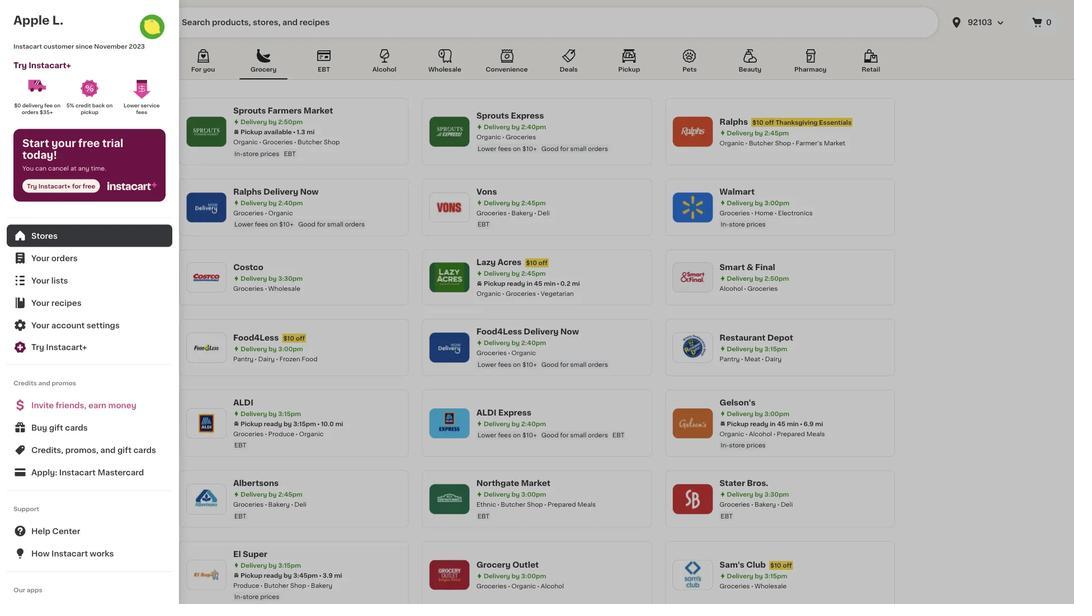 Task type: describe. For each thing, give the bounding box(es) containing it.
delivery by 3:00pm for gelson's
[[727, 411, 790, 417]]

6.9 mi
[[804, 421, 824, 427]]

delivery by 3:15pm down club
[[727, 573, 788, 579]]

lower inside lower service fees
[[124, 103, 140, 108]]

butcher for organic butcher shop farmer's market
[[749, 140, 774, 146]]

essentials
[[820, 119, 852, 125]]

promos,
[[65, 446, 98, 454]]

3:00pm for gelson's
[[765, 411, 790, 417]]

beauty button
[[726, 47, 775, 79]]

delivery down food4less $10 off
[[241, 346, 267, 352]]

delivery down organic groceries butcher shop in-store prices ebt
[[264, 188, 298, 196]]

pickup ready in 45 min for 3:00pm
[[727, 421, 799, 427]]

credits and promos element
[[7, 394, 172, 484]]

3:45pm
[[293, 573, 318, 579]]

instacart+ for you can cancel at any time.
[[38, 183, 71, 189]]

ethnic butcher shop prepared meals ebt
[[477, 502, 596, 519]]

you
[[203, 66, 215, 72]]

grocery outlet
[[477, 561, 539, 569]]

delivery by 2:45pm down the lazy acres $10 off
[[484, 271, 546, 277]]

organic down lazy
[[477, 291, 501, 297]]

$10+ down aldi express
[[523, 432, 537, 439]]

support element
[[7, 520, 172, 565]]

meals inside ethnic butcher shop prepared meals ebt
[[578, 502, 596, 508]]

delivery down organic groceries vegetarian
[[524, 328, 559, 336]]

ralphs for ralphs delivery now
[[233, 188, 262, 196]]

prices for sprouts farmers market
[[260, 151, 280, 157]]

meat
[[745, 356, 761, 362]]

delivery by 2:45pm down albertsons
[[241, 492, 303, 498]]

for for food4less delivery now
[[560, 362, 569, 368]]

groceries down stater
[[720, 502, 750, 508]]

groceries produce organic ebt
[[233, 431, 324, 449]]

credits and promos
[[13, 380, 76, 386]]

off inside food4less $10 off
[[296, 335, 305, 341]]

food
[[302, 356, 318, 362]]

delivery for vons
[[484, 200, 510, 206]]

vons
[[477, 188, 497, 196]]

organic inside organic groceries butcher shop in-store prices ebt
[[233, 139, 258, 145]]

service
[[141, 103, 160, 108]]

small for food4less delivery now
[[571, 362, 587, 368]]

$10+ for ralphs
[[279, 221, 294, 228]]

on down food4less delivery now
[[513, 362, 521, 368]]

5%
[[66, 103, 74, 108]]

2:40pm for food4less
[[522, 340, 546, 346]]

aldi for aldi
[[233, 399, 253, 407]]

sprouts express
[[477, 112, 544, 120]]

organic groceries vegetarian
[[477, 291, 574, 297]]

pickup inside button
[[619, 66, 640, 72]]

delivery by 3:30pm for stater bros.
[[727, 492, 789, 498]]

stores
[[31, 232, 58, 240]]

2023
[[129, 43, 145, 49]]

club
[[747, 561, 766, 569]]

how instacart works link
[[7, 543, 172, 565]]

organic down ralphs delivery now
[[268, 210, 293, 216]]

frozen
[[280, 356, 300, 362]]

how
[[31, 550, 50, 558]]

wholesale button
[[421, 47, 469, 79]]

groceries down ralphs delivery now
[[233, 210, 264, 216]]

try instacart+ image
[[13, 341, 27, 354]]

alcohol inside organic alcohol prepared meals in-store prices
[[749, 431, 772, 437]]

delivery by 3:00pm up pantry dairy frozen food
[[241, 346, 303, 352]]

sam's
[[720, 561, 745, 569]]

aldi for aldi express
[[477, 409, 497, 417]]

3:00pm up frozen
[[278, 346, 303, 352]]

good for sprouts express
[[542, 146, 559, 152]]

sprouts for sprouts farmers market
[[233, 107, 266, 115]]

delivery for aldi
[[241, 411, 267, 417]]

gelson's
[[720, 399, 756, 407]]

prices for gelson's
[[747, 442, 766, 449]]

pharmacy button
[[787, 47, 835, 79]]

3:15pm down club
[[765, 573, 788, 579]]

beauty
[[739, 66, 762, 72]]

organic down food4less delivery now
[[512, 350, 536, 356]]

5% credit back on pickup
[[66, 103, 114, 115]]

3:15pm left 10.0
[[293, 421, 316, 427]]

pets
[[683, 66, 697, 72]]

delivery for food4less delivery now
[[484, 340, 510, 346]]

$10 inside food4less $10 off
[[283, 335, 294, 341]]

depot
[[768, 334, 794, 342]]

shop for organic butcher shop farmer's market
[[775, 140, 791, 146]]

pickup ready by 3:45pm
[[241, 573, 318, 579]]

in- for el super
[[235, 594, 243, 600]]

delivery down lazy
[[484, 271, 510, 277]]

1 horizontal spatial cards
[[133, 446, 156, 454]]

groceries down grocery outlet
[[477, 583, 507, 590]]

apply: instacart mastercard
[[31, 469, 144, 477]]

0 horizontal spatial gift
[[49, 424, 63, 432]]

delivery by 3:15pm for aldi
[[241, 411, 301, 417]]

help center
[[31, 528, 80, 535]]

groceries down albertsons
[[233, 502, 264, 508]]

delivery for smart & final
[[727, 276, 754, 282]]

earn
[[88, 402, 106, 409]]

wholesale for delivery by 3:15pm
[[755, 583, 787, 590]]

45 for vegetarian
[[534, 281, 543, 287]]

store for sprouts farmers market
[[243, 151, 259, 157]]

0
[[1047, 18, 1052, 26]]

by for albertsons
[[269, 492, 277, 498]]

prices for el super
[[260, 594, 280, 600]]

ready for gelson's
[[751, 421, 769, 427]]

shop inside organic groceries butcher shop in-store prices ebt
[[324, 139, 340, 145]]

mi for gelson's
[[816, 421, 824, 427]]

ebt inside organic groceries butcher shop in-store prices ebt
[[284, 151, 296, 157]]

time.
[[91, 165, 106, 171]]

0 horizontal spatial market
[[304, 107, 333, 115]]

sam's club $10 off
[[720, 561, 792, 569]]

10.0
[[321, 421, 334, 427]]

organic down outlet
[[512, 583, 536, 590]]

organic up the walmart
[[720, 140, 745, 146]]

2 vertical spatial try
[[31, 343, 44, 351]]

delivery by 3:00pm for northgate market
[[484, 492, 546, 498]]

groceries down sam's
[[720, 583, 750, 590]]

fees down aldi express
[[498, 432, 512, 439]]

grocery button
[[240, 47, 288, 79]]

wholesale for delivery by 3:30pm
[[268, 286, 300, 292]]

delivery for ralphs delivery now
[[241, 200, 267, 206]]

instacart image
[[38, 16, 105, 29]]

now for ralphs delivery now
[[300, 188, 319, 196]]

0 vertical spatial cards
[[65, 424, 88, 432]]

2:50pm for market
[[278, 119, 303, 125]]

off inside ralphs $10 off thanksgiving essentials
[[765, 119, 775, 125]]

in- for sprouts farmers market
[[235, 151, 243, 157]]

lower fees on $10+ good for small orders ebt
[[478, 432, 625, 439]]

1.3
[[297, 129, 305, 135]]

butcher for ethnic butcher shop prepared meals ebt
[[501, 502, 526, 508]]

final
[[756, 264, 776, 271]]

2:40pm for aldi
[[522, 421, 546, 427]]

organic inside groceries produce organic ebt
[[299, 431, 324, 437]]

stater bros.
[[720, 480, 769, 488]]

lists
[[51, 277, 68, 285]]

bakery for albertsons
[[268, 502, 290, 508]]

delivery by 2:45pm up the organic butcher shop farmer's market
[[727, 130, 789, 136]]

on inside organic groceries lower fees on $10+ good for small orders
[[513, 146, 521, 152]]

your account settings
[[31, 322, 120, 329]]

in- inside groceries home electronics in-store prices
[[721, 221, 729, 228]]

by for smart & final
[[755, 276, 763, 282]]

credits,
[[31, 446, 63, 454]]

mi for sprouts farmers market
[[307, 129, 315, 135]]

fee
[[44, 103, 53, 108]]

groceries inside organic groceries lower fees on $10+ good for small orders
[[506, 134, 536, 140]]

delivery
[[22, 103, 43, 108]]

ethnic
[[477, 502, 496, 508]]

apple l.
[[13, 14, 63, 26]]

northgate
[[477, 480, 519, 488]]

delivery for el super
[[241, 563, 267, 569]]

settings
[[87, 322, 120, 329]]

1 dairy from the left
[[258, 356, 275, 362]]

orders inside "$0 delivery fee on orders $35+"
[[22, 110, 39, 115]]

your
[[51, 139, 76, 149]]

you
[[22, 165, 34, 171]]

delivery by 2:45pm down vons
[[484, 200, 546, 206]]

delivery for walmart
[[727, 200, 754, 206]]

3:15pm for aldi
[[278, 411, 301, 417]]

today!
[[22, 151, 57, 160]]

food4less for food4less delivery now
[[477, 328, 522, 336]]

apple l. image
[[139, 13, 166, 40]]

your recipes
[[31, 299, 82, 307]]

invite friends, earn money
[[31, 402, 136, 409]]

groceries down costco
[[233, 286, 264, 292]]

credit
[[76, 103, 91, 108]]

bros.
[[747, 480, 769, 488]]

45 for prepared meals
[[778, 421, 786, 427]]

$10+ for food4less
[[523, 362, 537, 368]]

organic inside organic groceries lower fees on $10+ good for small orders
[[477, 134, 501, 140]]

deals
[[560, 66, 578, 72]]

pickup ready by 3:15pm
[[241, 421, 316, 427]]

$10 inside sam's club $10 off
[[771, 563, 782, 569]]

lower down aldi express
[[478, 432, 497, 439]]

groceries bakery deli ebt for vons
[[477, 210, 550, 228]]

on down aldi express
[[513, 432, 521, 439]]

produce inside produce butcher shop bakery in-store prices
[[233, 583, 259, 589]]

pickup for aldi
[[241, 421, 262, 427]]

smart & final
[[720, 264, 776, 271]]

and inside credits, promos, and gift cards link
[[100, 446, 116, 454]]

home
[[755, 210, 774, 216]]

groceries bakery deli ebt for stater bros.
[[720, 502, 793, 519]]

farmers
[[268, 107, 302, 115]]

2 dairy from the left
[[765, 356, 782, 362]]

1 vertical spatial free
[[83, 183, 95, 189]]

trial
[[102, 139, 123, 149]]

credits
[[13, 380, 37, 386]]

groceries inside groceries home electronics in-store prices
[[720, 210, 750, 216]]

buy
[[31, 424, 47, 432]]

by for stater bros.
[[755, 492, 763, 498]]

1 horizontal spatial market
[[521, 480, 551, 488]]

produce butcher shop bakery in-store prices
[[233, 583, 333, 600]]

try instacart+ for free
[[27, 183, 95, 189]]

6.9
[[804, 421, 814, 427]]

0.2
[[561, 281, 571, 287]]

3:15pm for el super
[[278, 563, 301, 569]]

pantry meat dairy
[[720, 356, 782, 362]]

groceries organic lower fees on $10+ good for small orders for ralphs delivery now
[[233, 210, 365, 228]]

delivery by 3:00pm for walmart
[[727, 200, 790, 206]]

delivery up the organic butcher shop farmer's market
[[727, 130, 754, 136]]

1 vertical spatial try instacart+
[[31, 343, 87, 351]]

2:40pm for sprouts
[[522, 124, 546, 130]]

organic groceries butcher shop in-store prices ebt
[[233, 139, 340, 157]]

3:30pm for costco
[[278, 276, 303, 282]]

delivery for aldi express
[[484, 421, 510, 427]]

instacart+ for instacart customer since november 2023
[[29, 61, 71, 69]]

your for your account settings
[[31, 322, 50, 329]]

groceries home electronics in-store prices
[[720, 210, 813, 228]]

costco
[[233, 264, 264, 271]]

try for you can cancel at any time.
[[27, 183, 37, 189]]

delivery for costco
[[241, 276, 267, 282]]

outlet
[[513, 561, 539, 569]]

any
[[78, 165, 89, 171]]

your recipes link
[[7, 292, 172, 314]]

delivery by 2:40pm for ralphs
[[241, 200, 303, 206]]

ebt inside button
[[318, 66, 330, 72]]

deals button
[[545, 47, 593, 79]]

groceries inside groceries produce organic ebt
[[233, 431, 264, 437]]

food4less delivery now
[[477, 328, 579, 336]]

buy gift cards
[[31, 424, 88, 432]]

bakery inside produce butcher shop bakery in-store prices
[[311, 583, 333, 589]]

organic groceries lower fees on $10+ good for small orders
[[477, 134, 608, 152]]

in for alcohol
[[770, 421, 776, 427]]

apply: instacart mastercard button
[[7, 461, 172, 484]]



Task type: vqa. For each thing, say whether or not it's contained in the screenshot.


Task type: locate. For each thing, give the bounding box(es) containing it.
1 vertical spatial min
[[787, 421, 799, 427]]

your for your recipes
[[31, 299, 50, 307]]

ready up groceries produce organic ebt
[[264, 421, 282, 427]]

express for sprouts express
[[511, 112, 544, 120]]

0 vertical spatial now
[[300, 188, 319, 196]]

organic inside organic alcohol prepared meals in-store prices
[[720, 431, 745, 437]]

delivery by 2:40pm down ralphs delivery now
[[241, 200, 303, 206]]

on down ralphs delivery now
[[270, 221, 278, 228]]

45 up organic alcohol prepared meals in-store prices
[[778, 421, 786, 427]]

2 vertical spatial market
[[521, 480, 551, 488]]

0 horizontal spatial 3:30pm
[[278, 276, 303, 282]]

prices inside groceries home electronics in-store prices
[[747, 221, 766, 228]]

1 horizontal spatial groceries organic lower fees on $10+ good for small orders
[[477, 350, 608, 368]]

fees for ralphs delivery now
[[255, 221, 268, 228]]

1 horizontal spatial min
[[787, 421, 799, 427]]

off up food
[[296, 335, 305, 341]]

prepared down northgate market
[[548, 502, 576, 508]]

instacart plus image
[[107, 182, 157, 190]]

produce down pickup ready by 3:15pm
[[268, 431, 294, 437]]

off inside sam's club $10 off
[[783, 563, 792, 569]]

1 horizontal spatial groceries bakery deli ebt
[[477, 210, 550, 228]]

on down sprouts express
[[513, 146, 521, 152]]

delivery up pickup available
[[241, 119, 267, 125]]

delivery by 3:30pm for costco
[[241, 276, 303, 282]]

delivery down ralphs delivery now
[[241, 200, 267, 206]]

delivery by 2:40pm for aldi
[[484, 421, 546, 427]]

in- inside organic groceries butcher shop in-store prices ebt
[[235, 151, 243, 157]]

vegetarian
[[541, 291, 574, 297]]

store for gelson's
[[729, 442, 745, 449]]

el super
[[233, 550, 267, 558]]

pets button
[[666, 47, 714, 79]]

butcher inside ethnic butcher shop prepared meals ebt
[[501, 502, 526, 508]]

pickup
[[81, 110, 98, 115]]

0 vertical spatial delivery by 2:50pm
[[241, 119, 303, 125]]

delivery by 3:00pm for grocery outlet
[[484, 573, 546, 579]]

2 horizontal spatial groceries bakery deli ebt
[[720, 502, 793, 519]]

pantry dairy frozen food
[[233, 356, 318, 362]]

2:40pm down ralphs delivery now
[[278, 200, 303, 206]]

friends,
[[56, 402, 86, 409]]

delivery by 3:15pm for el super
[[241, 563, 301, 569]]

delivery by 2:40pm for food4less
[[484, 340, 546, 346]]

0 horizontal spatial now
[[300, 188, 319, 196]]

instacart down promos,
[[59, 469, 96, 477]]

lower service fees
[[124, 103, 161, 115]]

your for your lists
[[31, 277, 50, 285]]

4 your from the top
[[31, 322, 50, 329]]

ebt inside ethnic butcher shop prepared meals ebt
[[478, 513, 490, 519]]

prices
[[260, 151, 280, 157], [747, 221, 766, 228], [747, 442, 766, 449], [260, 594, 280, 600]]

2:40pm
[[522, 124, 546, 130], [278, 200, 303, 206], [522, 340, 546, 346], [522, 421, 546, 427]]

orders
[[22, 110, 39, 115], [588, 146, 608, 152], [345, 221, 365, 228], [51, 254, 78, 262], [588, 362, 608, 368], [588, 432, 608, 439]]

pickup available
[[241, 129, 292, 135]]

by for sprouts express
[[512, 124, 520, 130]]

smart
[[720, 264, 745, 271]]

delivery for grocery outlet
[[484, 573, 510, 579]]

0 vertical spatial meals
[[807, 431, 825, 437]]

0 horizontal spatial groceries bakery deli ebt
[[233, 502, 307, 519]]

2:50pm down final
[[765, 276, 789, 282]]

bakery for stater bros.
[[755, 502, 776, 508]]

your orders link
[[7, 247, 172, 270]]

1 vertical spatial cards
[[133, 446, 156, 454]]

orders inside organic groceries lower fees on $10+ good for small orders
[[588, 146, 608, 152]]

$10+ inside organic groceries lower fees on $10+ good for small orders
[[523, 146, 537, 152]]

off right club
[[783, 563, 792, 569]]

45
[[534, 281, 543, 287], [778, 421, 786, 427]]

delivery by 3:15pm for restaurant depot
[[727, 346, 788, 352]]

0 horizontal spatial groceries wholesale
[[233, 286, 300, 292]]

ready for aldi
[[264, 421, 282, 427]]

ralphs
[[720, 118, 748, 126], [233, 188, 262, 196]]

invite
[[31, 402, 54, 409]]

$35+
[[40, 110, 53, 115]]

groceries bakery deli ebt for albertsons
[[233, 502, 307, 519]]

0 vertical spatial in
[[527, 281, 533, 287]]

by for walmart
[[755, 200, 763, 206]]

2 vertical spatial instacart+
[[46, 343, 87, 351]]

market up ethnic butcher shop prepared meals ebt
[[521, 480, 551, 488]]

good for food4less delivery now
[[542, 362, 559, 368]]

store up stater
[[729, 442, 745, 449]]

good inside organic groceries lower fees on $10+ good for small orders
[[542, 146, 559, 152]]

instacart+ down the account
[[46, 343, 87, 351]]

groceries wholesale
[[233, 286, 300, 292], [720, 583, 787, 590]]

min left 6.9
[[787, 421, 799, 427]]

1 vertical spatial gift
[[117, 446, 132, 454]]

your down stores
[[31, 254, 50, 262]]

shop
[[324, 139, 340, 145], [775, 140, 791, 146], [527, 502, 543, 508], [290, 583, 306, 589]]

1 vertical spatial aldi
[[477, 409, 497, 417]]

2 your from the top
[[31, 277, 50, 285]]

sprouts up pickup available
[[233, 107, 266, 115]]

organic down sprouts express
[[477, 134, 501, 140]]

in- inside organic alcohol prepared meals in-store prices
[[721, 442, 729, 449]]

for you button
[[179, 47, 227, 79]]

instacart down apple
[[13, 43, 42, 49]]

45 up organic groceries vegetarian
[[534, 281, 543, 287]]

shop inside ethnic butcher shop prepared meals ebt
[[527, 502, 543, 508]]

cards up mastercard
[[133, 446, 156, 454]]

lower up costco
[[235, 221, 253, 228]]

0 horizontal spatial pantry
[[233, 356, 254, 362]]

pantry left meat
[[720, 356, 740, 362]]

prices inside produce butcher shop bakery in-store prices
[[260, 594, 280, 600]]

1 horizontal spatial dairy
[[765, 356, 782, 362]]

1 vertical spatial meals
[[578, 502, 596, 508]]

ralphs for ralphs $10 off thanksgiving essentials
[[720, 118, 748, 126]]

1 horizontal spatial pickup ready in 45 min
[[727, 421, 799, 427]]

3:00pm down outlet
[[522, 573, 546, 579]]

ebt inside groceries produce organic ebt
[[235, 442, 247, 449]]

1 horizontal spatial groceries wholesale
[[720, 583, 787, 590]]

alcohol inside button
[[373, 66, 397, 72]]

1 vertical spatial groceries organic lower fees on $10+ good for small orders
[[477, 350, 608, 368]]

lazy
[[477, 259, 496, 266]]

1 horizontal spatial now
[[561, 328, 579, 336]]

lower down sprouts express
[[478, 146, 497, 152]]

butcher down pickup ready by 3:45pm
[[264, 583, 289, 589]]

delivery by 3:15pm up pickup ready by 3:15pm
[[241, 411, 301, 417]]

mi for aldi
[[336, 421, 343, 427]]

pantry for delivery by 3:00pm
[[233, 356, 254, 362]]

by for aldi express
[[512, 421, 520, 427]]

1 your from the top
[[31, 254, 50, 262]]

food4less down organic groceries vegetarian
[[477, 328, 522, 336]]

grocery up sprouts farmers market
[[251, 66, 277, 72]]

0 vertical spatial express
[[511, 112, 544, 120]]

prices down home
[[747, 221, 766, 228]]

on inside "$0 delivery fee on orders $35+"
[[54, 103, 61, 108]]

lower for sprouts express
[[478, 146, 497, 152]]

delivery by 2:40pm
[[484, 124, 546, 130], [241, 200, 303, 206], [484, 340, 546, 346], [484, 421, 546, 427]]

0 vertical spatial ralphs
[[720, 118, 748, 126]]

pantry
[[233, 356, 254, 362], [720, 356, 740, 362]]

0 vertical spatial gift
[[49, 424, 63, 432]]

1 horizontal spatial grocery
[[477, 561, 511, 569]]

by for el super
[[269, 563, 277, 569]]

0 horizontal spatial 45
[[534, 281, 543, 287]]

0 vertical spatial market
[[304, 107, 333, 115]]

3:00pm up ethnic butcher shop prepared meals ebt
[[522, 492, 546, 498]]

by for aldi
[[269, 411, 277, 417]]

delivery by 3:15pm up meat
[[727, 346, 788, 352]]

produce
[[268, 431, 294, 437], [233, 583, 259, 589]]

by for vons
[[512, 200, 520, 206]]

your orders
[[31, 254, 78, 262]]

for inside organic groceries lower fees on $10+ good for small orders
[[560, 146, 569, 152]]

1 horizontal spatial delivery by 2:50pm
[[727, 276, 789, 282]]

off up the organic butcher shop farmer's market
[[765, 119, 775, 125]]

food4less $10 off
[[233, 334, 305, 342]]

groceries down vons
[[477, 210, 507, 216]]

on right the fee
[[54, 103, 61, 108]]

farmer's
[[796, 140, 823, 146]]

0 horizontal spatial pickup ready in 45 min
[[484, 281, 556, 287]]

store inside organic alcohol prepared meals in-store prices
[[729, 442, 745, 449]]

groceries inside organic groceries butcher shop in-store prices ebt
[[263, 139, 293, 145]]

since
[[76, 43, 93, 49]]

0 horizontal spatial dairy
[[258, 356, 275, 362]]

butcher down northgate market
[[501, 502, 526, 508]]

1 horizontal spatial and
[[100, 446, 116, 454]]

groceries bakery deli ebt down albertsons
[[233, 502, 307, 519]]

delivery down albertsons
[[241, 492, 267, 498]]

back
[[92, 103, 105, 108]]

mi right 3.9
[[334, 573, 342, 579]]

and right 'credits'
[[38, 380, 50, 386]]

small inside organic groceries lower fees on $10+ good for small orders
[[571, 146, 587, 152]]

good for ralphs delivery now
[[298, 221, 316, 228]]

produce inside groceries produce organic ebt
[[268, 431, 294, 437]]

0 horizontal spatial delivery by 2:50pm
[[241, 119, 303, 125]]

delivery by 3:00pm down gelson's
[[727, 411, 790, 417]]

1 horizontal spatial meals
[[807, 431, 825, 437]]

mi right 6.9
[[816, 421, 824, 427]]

1 vertical spatial instacart
[[59, 469, 96, 477]]

0 vertical spatial instacart
[[13, 43, 42, 49]]

try instacart+ link
[[7, 337, 172, 358]]

in- inside produce butcher shop bakery in-store prices
[[235, 594, 243, 600]]

express up organic groceries lower fees on $10+ good for small orders in the top of the page
[[511, 112, 544, 120]]

in for groceries
[[527, 281, 533, 287]]

store down the walmart
[[729, 221, 745, 228]]

for you
[[191, 66, 215, 72]]

on
[[54, 103, 61, 108], [106, 103, 113, 108], [513, 146, 521, 152], [270, 221, 278, 228], [513, 362, 521, 368], [513, 432, 521, 439]]

1 vertical spatial now
[[561, 328, 579, 336]]

fees for sprouts express
[[498, 146, 512, 152]]

off inside the lazy acres $10 off
[[539, 260, 548, 266]]

0 vertical spatial groceries organic lower fees on $10+ good for small orders
[[233, 210, 365, 228]]

organic down gelson's
[[720, 431, 745, 437]]

butcher inside organic groceries butcher shop in-store prices ebt
[[298, 139, 322, 145]]

our
[[13, 587, 25, 593]]

by for northgate market
[[512, 492, 520, 498]]

0.2 mi
[[561, 281, 580, 287]]

$10 up frozen
[[283, 335, 294, 341]]

store inside groceries home electronics in-store prices
[[729, 221, 745, 228]]

pickup ready in 45 min for 2:45pm
[[484, 281, 556, 287]]

1 horizontal spatial sprouts
[[477, 112, 509, 120]]

try instacart+ down the account
[[31, 343, 87, 351]]

lower inside organic groceries lower fees on $10+ good for small orders
[[478, 146, 497, 152]]

express for aldi express
[[499, 409, 532, 417]]

0 vertical spatial aldi
[[233, 399, 253, 407]]

fees inside organic groceries lower fees on $10+ good for small orders
[[498, 146, 512, 152]]

organic down pickup available
[[233, 139, 258, 145]]

0 vertical spatial wholesale
[[429, 66, 462, 72]]

deli for albertsons
[[295, 502, 307, 508]]

1 vertical spatial grocery
[[477, 561, 511, 569]]

delivery by 3:15pm up pickup ready by 3:45pm
[[241, 563, 301, 569]]

meals inside organic alcohol prepared meals in-store prices
[[807, 431, 825, 437]]

2 horizontal spatial deli
[[781, 502, 793, 508]]

shop inside produce butcher shop bakery in-store prices
[[290, 583, 306, 589]]

for for ralphs delivery now
[[317, 221, 326, 228]]

fees down food4less delivery now
[[498, 362, 512, 368]]

0 horizontal spatial produce
[[233, 583, 259, 589]]

1 pantry from the left
[[233, 356, 254, 362]]

groceries down final
[[748, 286, 778, 292]]

prices down pickup ready by 3:45pm
[[260, 594, 280, 600]]

available
[[264, 129, 292, 135]]

free left the trial
[[78, 139, 100, 149]]

by for sprouts farmers market
[[269, 119, 277, 125]]

2:40pm up organic groceries lower fees on $10+ good for small orders in the top of the page
[[522, 124, 546, 130]]

1 vertical spatial market
[[824, 140, 846, 146]]

your lists link
[[7, 270, 172, 292]]

1 horizontal spatial delivery by 3:30pm
[[727, 492, 789, 498]]

pickup for sprouts farmers market
[[241, 129, 262, 135]]

3:00pm up organic alcohol prepared meals in-store prices
[[765, 411, 790, 417]]

0 vertical spatial grocery
[[251, 66, 277, 72]]

3:00pm for northgate market
[[522, 492, 546, 498]]

by for costco
[[269, 276, 277, 282]]

help center link
[[7, 520, 172, 543]]

2 vertical spatial wholesale
[[755, 583, 787, 590]]

$10 inside ralphs $10 off thanksgiving essentials
[[753, 119, 764, 125]]

1 vertical spatial instacart+
[[38, 183, 71, 189]]

delivery for sprouts express
[[484, 124, 510, 130]]

1 horizontal spatial ralphs
[[720, 118, 748, 126]]

fees down ralphs delivery now
[[255, 221, 268, 228]]

store inside produce butcher shop bakery in-store prices
[[243, 594, 259, 600]]

account
[[51, 322, 85, 329]]

fees for food4less delivery now
[[498, 362, 512, 368]]

&
[[747, 264, 754, 271]]

1 vertical spatial groceries wholesale
[[720, 583, 787, 590]]

acres
[[498, 259, 522, 266]]

alcohol groceries
[[720, 286, 778, 292]]

1 vertical spatial produce
[[233, 583, 259, 589]]

min for 2:45pm
[[544, 281, 556, 287]]

try down you
[[27, 183, 37, 189]]

works
[[90, 550, 114, 558]]

prepared inside organic alcohol prepared meals in-store prices
[[777, 431, 805, 437]]

delivery for gelson's
[[727, 411, 754, 417]]

and
[[38, 380, 50, 386], [100, 446, 116, 454]]

grocery inside 'button'
[[251, 66, 277, 72]]

2:45pm
[[765, 130, 789, 136], [522, 200, 546, 206], [522, 271, 546, 277], [278, 492, 303, 498]]

prices inside organic alcohol prepared meals in-store prices
[[747, 442, 766, 449]]

food4less
[[477, 328, 522, 336], [233, 334, 279, 342]]

2 pantry from the left
[[720, 356, 740, 362]]

small for sprouts express
[[571, 146, 587, 152]]

lower up aldi express
[[478, 362, 497, 368]]

butcher down 1.3 mi
[[298, 139, 322, 145]]

ebt button
[[300, 47, 348, 79]]

2:40pm down food4less delivery now
[[522, 340, 546, 346]]

1 horizontal spatial pantry
[[720, 356, 740, 362]]

shop categories tab list
[[179, 47, 896, 79]]

0 vertical spatial 3:30pm
[[278, 276, 303, 282]]

$10 up the organic butcher shop farmer's market
[[753, 119, 764, 125]]

bakery for vons
[[512, 210, 533, 216]]

organic down 10.0
[[299, 431, 324, 437]]

groceries organic lower fees on $10+ good for small orders down food4less delivery now
[[477, 350, 608, 368]]

instacart for apply:
[[59, 469, 96, 477]]

bakery down 3.9
[[311, 583, 333, 589]]

1 vertical spatial prepared
[[548, 502, 576, 508]]

1 vertical spatial 2:50pm
[[765, 276, 789, 282]]

wholesale
[[429, 66, 462, 72], [268, 286, 300, 292], [755, 583, 787, 590]]

mi
[[307, 129, 315, 135], [572, 281, 580, 287], [336, 421, 343, 427], [816, 421, 824, 427], [334, 573, 342, 579]]

electronics
[[778, 210, 813, 216]]

0 vertical spatial free
[[78, 139, 100, 149]]

and up mastercard
[[100, 446, 116, 454]]

groceries bakery deli ebt
[[477, 210, 550, 228], [233, 502, 307, 519], [720, 502, 793, 519]]

food4less for food4less $10 off
[[233, 334, 279, 342]]

1 horizontal spatial 45
[[778, 421, 786, 427]]

1 horizontal spatial aldi
[[477, 409, 497, 417]]

$10 inside the lazy acres $10 off
[[526, 260, 537, 266]]

0 horizontal spatial grocery
[[251, 66, 277, 72]]

1 vertical spatial 3:30pm
[[765, 492, 789, 498]]

1 vertical spatial and
[[100, 446, 116, 454]]

0 vertical spatial prepared
[[777, 431, 805, 437]]

1 vertical spatial in
[[770, 421, 776, 427]]

free inside start your free trial today! you can cancel at any time.
[[78, 139, 100, 149]]

delivery by 2:40pm for sprouts
[[484, 124, 546, 130]]

ready for el super
[[264, 573, 282, 579]]

prices inside organic groceries butcher shop in-store prices ebt
[[260, 151, 280, 157]]

fees down sprouts express
[[498, 146, 512, 152]]

by for food4less delivery now
[[512, 340, 520, 346]]

prepared inside ethnic butcher shop prepared meals ebt
[[548, 502, 576, 508]]

groceries organic lower fees on $10+ good for small orders for food4less delivery now
[[477, 350, 608, 368]]

0 horizontal spatial and
[[38, 380, 50, 386]]

store inside organic groceries butcher shop in-store prices ebt
[[243, 151, 259, 157]]

grocery for grocery
[[251, 66, 277, 72]]

0 horizontal spatial deli
[[295, 502, 307, 508]]

instacart+ down customer
[[29, 61, 71, 69]]

bakery
[[512, 210, 533, 216], [268, 502, 290, 508], [755, 502, 776, 508], [311, 583, 333, 589]]

in-
[[235, 151, 243, 157], [721, 221, 729, 228], [721, 442, 729, 449], [235, 594, 243, 600]]

0 horizontal spatial 2:50pm
[[278, 119, 303, 125]]

3:00pm for walmart
[[765, 200, 790, 206]]

1 vertical spatial ralphs
[[233, 188, 262, 196]]

1 horizontal spatial deli
[[538, 210, 550, 216]]

by for restaurant depot
[[755, 346, 763, 352]]

shop for produce butcher shop bakery in-store prices
[[290, 583, 306, 589]]

now down vegetarian on the right
[[561, 328, 579, 336]]

0 horizontal spatial aldi
[[233, 399, 253, 407]]

groceries wholesale for 3:30pm
[[233, 286, 300, 292]]

3.9
[[323, 573, 333, 579]]

cancel
[[48, 165, 69, 171]]

delivery for northgate market
[[484, 492, 510, 498]]

10.0 mi
[[321, 421, 343, 427]]

3.9 mi
[[323, 573, 342, 579]]

dairy
[[258, 356, 275, 362], [765, 356, 782, 362]]

sprouts down convenience
[[477, 112, 509, 120]]

lower for ralphs delivery now
[[235, 221, 253, 228]]

groceries down the lazy acres $10 off
[[506, 291, 536, 297]]

ready up organic groceries vegetarian
[[507, 281, 526, 287]]

groceries wholesale down costco
[[233, 286, 300, 292]]

for for sprouts express
[[560, 146, 569, 152]]

delivery up pickup ready by 3:15pm
[[241, 411, 267, 417]]

0 vertical spatial try
[[13, 61, 27, 69]]

by for ralphs delivery now
[[269, 200, 277, 206]]

0 vertical spatial 45
[[534, 281, 543, 287]]

prices down pickup available
[[260, 151, 280, 157]]

restaurant depot
[[720, 334, 794, 342]]

alcohol button
[[361, 47, 409, 79]]

2 horizontal spatial wholesale
[[755, 583, 787, 590]]

store for el super
[[243, 594, 259, 600]]

0 vertical spatial min
[[544, 281, 556, 287]]

apply:
[[31, 469, 57, 477]]

sprouts farmers market
[[233, 107, 333, 115]]

try for instacart customer since november 2023
[[13, 61, 27, 69]]

pickup for el super
[[241, 573, 262, 579]]

support
[[13, 506, 39, 512]]

0 vertical spatial pickup ready in 45 min
[[484, 281, 556, 287]]

0 horizontal spatial delivery by 3:30pm
[[241, 276, 303, 282]]

pickup ready in 45 min up organic groceries vegetarian
[[484, 281, 556, 287]]

shop for ethnic butcher shop prepared meals ebt
[[527, 502, 543, 508]]

delivery for stater bros.
[[727, 492, 754, 498]]

bakery up the lazy acres $10 off
[[512, 210, 533, 216]]

0 vertical spatial groceries wholesale
[[233, 286, 300, 292]]

0 horizontal spatial food4less
[[233, 334, 279, 342]]

1 horizontal spatial gift
[[117, 446, 132, 454]]

prepared
[[777, 431, 805, 437], [548, 502, 576, 508]]

0 vertical spatial try instacart+
[[13, 61, 71, 69]]

help
[[31, 528, 50, 535]]

min for 3:00pm
[[787, 421, 799, 427]]

3:30pm for stater bros.
[[765, 492, 789, 498]]

$10+ for sprouts
[[523, 146, 537, 152]]

0 horizontal spatial groceries organic lower fees on $10+ good for small orders
[[233, 210, 365, 228]]

2 horizontal spatial market
[[824, 140, 846, 146]]

0 horizontal spatial in
[[527, 281, 533, 287]]

1 horizontal spatial in
[[770, 421, 776, 427]]

small
[[571, 146, 587, 152], [327, 221, 343, 228], [571, 362, 587, 368], [571, 432, 587, 439]]

butcher inside produce butcher shop bakery in-store prices
[[264, 583, 289, 589]]

instacart inside button
[[59, 469, 96, 477]]

at
[[70, 165, 76, 171]]

$10
[[753, 119, 764, 125], [526, 260, 537, 266], [283, 335, 294, 341], [771, 563, 782, 569]]

0 vertical spatial and
[[38, 380, 50, 386]]

0 horizontal spatial min
[[544, 281, 556, 287]]

0 horizontal spatial prepared
[[548, 502, 576, 508]]

apple
[[13, 14, 50, 26]]

aldi express
[[477, 409, 532, 417]]

1 vertical spatial delivery by 3:30pm
[[727, 492, 789, 498]]

lower left service
[[124, 103, 140, 108]]

convenience
[[486, 66, 528, 72]]

delivery by 2:50pm for farmers
[[241, 119, 303, 125]]

2:50pm
[[278, 119, 303, 125], [765, 276, 789, 282]]

2:50pm for final
[[765, 276, 789, 282]]

your
[[31, 254, 50, 262], [31, 277, 50, 285], [31, 299, 50, 307], [31, 322, 50, 329]]

1 horizontal spatial produce
[[268, 431, 294, 437]]

3:00pm up home
[[765, 200, 790, 206]]

by for gelson's
[[755, 411, 763, 417]]

convenience button
[[482, 47, 533, 79]]

0 vertical spatial 2:50pm
[[278, 119, 303, 125]]

wholesale inside button
[[429, 66, 462, 72]]

3:15pm up pickup ready by 3:45pm
[[278, 563, 301, 569]]

delivery down sam's
[[727, 573, 754, 579]]

fees inside lower service fees
[[136, 110, 147, 115]]

instacart for how
[[51, 550, 88, 558]]

groceries down food4less delivery now
[[477, 350, 507, 356]]

1 vertical spatial wholesale
[[268, 286, 300, 292]]

mi right 0.2
[[572, 281, 580, 287]]

on inside 5% credit back on pickup
[[106, 103, 113, 108]]

1 vertical spatial express
[[499, 409, 532, 417]]

delivery by 3:30pm down costco
[[241, 276, 303, 282]]

market down essentials
[[824, 140, 846, 146]]

delivery for sprouts farmers market
[[241, 119, 267, 125]]

organic alcohol prepared meals in-store prices
[[720, 431, 825, 449]]

0 horizontal spatial sprouts
[[233, 107, 266, 115]]

store down pickup ready by 3:45pm
[[243, 594, 259, 600]]

0 vertical spatial produce
[[268, 431, 294, 437]]

delivery down aldi express
[[484, 421, 510, 427]]

instacart inside "link"
[[51, 550, 88, 558]]

3 your from the top
[[31, 299, 50, 307]]

try instacart+ down customer
[[13, 61, 71, 69]]

your lists
[[31, 277, 68, 285]]



